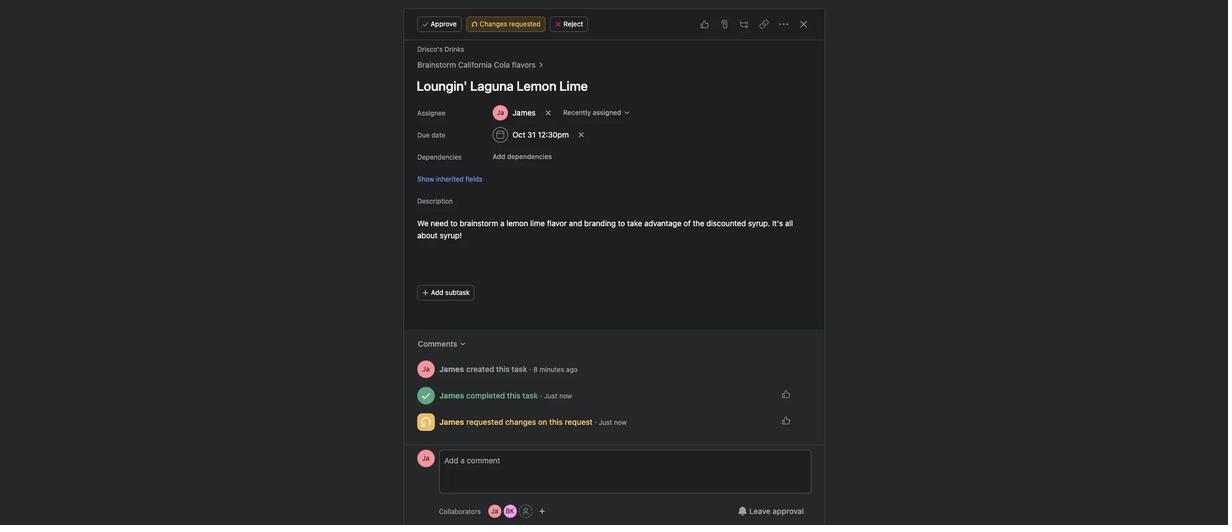 Task type: vqa. For each thing, say whether or not it's contained in the screenshot.
'JAMES' related to James
yes



Task type: describe. For each thing, give the bounding box(es) containing it.
2 vertical spatial this
[[549, 417, 563, 426]]

2 to from the left
[[618, 219, 625, 228]]

requested for changes
[[509, 20, 541, 28]]

Task Name text field
[[409, 73, 811, 99]]

loungin' laguna lemon lime dialog
[[404, 9, 825, 525]]

drisco's
[[417, 45, 443, 53]]

minutes
[[539, 365, 564, 374]]

1 to from the left
[[450, 219, 457, 228]]

branding
[[584, 219, 616, 228]]

add subtask image
[[740, 20, 749, 29]]

drinks
[[444, 45, 464, 53]]

show inherited fields button
[[417, 174, 482, 184]]

created
[[466, 364, 494, 374]]

more actions for this task image
[[779, 20, 788, 29]]

discounted
[[706, 219, 746, 228]]

0 likes. click to like this task image inside main content
[[782, 390, 790, 398]]

0 vertical spatial ja
[[422, 365, 430, 373]]

james link for requested
[[439, 417, 464, 426]]

brainstorm
[[417, 60, 456, 69]]

a
[[500, 219, 504, 228]]

advantage
[[644, 219, 681, 228]]

flavors
[[512, 60, 536, 69]]

add subtask button
[[417, 285, 475, 301]]

california
[[458, 60, 492, 69]]

0 likes. click to like this task image
[[782, 416, 790, 425]]

changes
[[505, 417, 536, 426]]

main content containing brainstorm california cola flavors
[[404, 40, 825, 445]]

approval
[[773, 507, 804, 516]]

collaborators
[[439, 507, 481, 516]]

about
[[417, 231, 438, 240]]

add or remove collaborators image
[[539, 508, 545, 515]]

reject button
[[550, 17, 588, 32]]

james for james
[[512, 108, 536, 117]]

on
[[538, 417, 547, 426]]

drisco's drinks link
[[417, 45, 464, 53]]

assignee
[[417, 109, 445, 117]]

just inside james completed this task · just now
[[544, 392, 557, 400]]

brainstorm california cola flavors
[[417, 60, 536, 69]]

leave approval button
[[731, 502, 811, 521]]

cola
[[494, 60, 510, 69]]

clear due date image
[[578, 132, 585, 138]]

bk button
[[504, 505, 517, 518]]

copy approval link image
[[760, 20, 768, 29]]

the
[[693, 219, 704, 228]]

comments button
[[411, 334, 473, 354]]

take
[[627, 219, 642, 228]]

this for created
[[496, 364, 509, 374]]

completed
[[466, 391, 505, 400]]

add dependencies button
[[488, 149, 557, 165]]

james for james created this task · 8 minutes ago
[[439, 364, 464, 374]]

and
[[569, 219, 582, 228]]

just inside james requested changes on this request · just now
[[599, 418, 612, 426]]

assigned
[[593, 108, 621, 117]]

it's
[[772, 219, 783, 228]]

we need to brainstorm a lemon lime flavor and branding to take advantage of the discounted syrup. it's all about syrup!
[[417, 219, 795, 240]]

now inside james completed this task · just now
[[559, 392, 572, 400]]

leave approval
[[750, 507, 804, 516]]

0 vertical spatial ja button
[[417, 361, 435, 378]]

james requested changes on this request · just now
[[439, 417, 627, 426]]

syrup.
[[748, 219, 770, 228]]

recently
[[563, 108, 591, 117]]

james for james requested changes on this request · just now
[[439, 417, 464, 426]]



Task type: locate. For each thing, give the bounding box(es) containing it.
oct 31 12:30pm
[[512, 130, 569, 139]]

0 horizontal spatial requested
[[466, 417, 503, 426]]

2 vertical spatial ja
[[491, 507, 498, 515]]

subtask
[[445, 289, 470, 297]]

remove assignee image
[[545, 110, 551, 116]]

0 vertical spatial task
[[511, 364, 527, 374]]

james for james completed this task · just now
[[439, 391, 464, 400]]

· for created this task
[[529, 364, 531, 374]]

31
[[527, 130, 536, 139]]

· right request
[[595, 417, 597, 426]]

syrup!
[[440, 231, 462, 240]]

1 vertical spatial james link
[[439, 391, 464, 400]]

this
[[496, 364, 509, 374], [507, 391, 520, 400], [549, 417, 563, 426]]

· up on
[[540, 391, 542, 400]]

attachments: add a file to this task, loungin' laguna lemon lime image
[[720, 20, 729, 29]]

2 vertical spatial ja button
[[488, 505, 501, 518]]

0 horizontal spatial to
[[450, 219, 457, 228]]

collapse task pane image
[[799, 20, 808, 29]]

1 vertical spatial ·
[[540, 391, 542, 400]]

add
[[493, 153, 505, 161], [431, 289, 443, 297]]

james
[[512, 108, 536, 117], [439, 364, 464, 374], [439, 391, 464, 400], [439, 417, 464, 426]]

to
[[450, 219, 457, 228], [618, 219, 625, 228]]

0 vertical spatial requested
[[509, 20, 541, 28]]

1 vertical spatial now
[[614, 418, 627, 426]]

now inside james requested changes on this request · just now
[[614, 418, 627, 426]]

add for add dependencies
[[493, 153, 505, 161]]

0 vertical spatial 0 likes. click to like this task image
[[700, 20, 709, 29]]

all
[[785, 219, 793, 228]]

·
[[529, 364, 531, 374], [540, 391, 542, 400], [595, 417, 597, 426]]

0 likes. click to like this task image left attachments: add a file to this task, loungin' laguna lemon lime 'icon'
[[700, 20, 709, 29]]

dependencies
[[417, 153, 462, 161]]

james inside james dropdown button
[[512, 108, 536, 117]]

requested right the changes
[[509, 20, 541, 28]]

main content
[[404, 40, 825, 445]]

james button
[[488, 103, 540, 123]]

just
[[544, 392, 557, 400], [599, 418, 612, 426]]

task left 8
[[511, 364, 527, 374]]

requested
[[509, 20, 541, 28], [466, 417, 503, 426]]

just down minutes
[[544, 392, 557, 400]]

show inherited fields
[[417, 175, 482, 183]]

1 james link from the top
[[439, 364, 464, 374]]

request
[[565, 417, 592, 426]]

description
[[417, 197, 453, 205]]

james created this task · 8 minutes ago
[[439, 364, 578, 374]]

2 horizontal spatial ·
[[595, 417, 597, 426]]

now
[[559, 392, 572, 400], [614, 418, 627, 426]]

this down james created this task · 8 minutes ago
[[507, 391, 520, 400]]

0 horizontal spatial now
[[559, 392, 572, 400]]

0 horizontal spatial ·
[[529, 364, 531, 374]]

show
[[417, 175, 434, 183]]

ja
[[422, 365, 430, 373], [422, 454, 430, 463], [491, 507, 498, 515]]

0 likes. click to like this task image up 0 likes. click to like this task icon
[[782, 390, 790, 398]]

· for completed this task
[[540, 391, 542, 400]]

approve button
[[417, 17, 462, 32]]

comments
[[418, 339, 457, 349]]

just right request
[[599, 418, 612, 426]]

0 vertical spatial ·
[[529, 364, 531, 374]]

12:30pm
[[538, 130, 569, 139]]

1 horizontal spatial now
[[614, 418, 627, 426]]

requested for james
[[466, 417, 503, 426]]

recently assigned button
[[558, 105, 635, 121]]

changes
[[480, 20, 507, 28]]

oct 31 12:30pm button
[[488, 125, 574, 145]]

1 vertical spatial ja
[[422, 454, 430, 463]]

changes requested
[[480, 20, 541, 28]]

drisco's drinks
[[417, 45, 464, 53]]

1 horizontal spatial 0 likes. click to like this task image
[[782, 390, 790, 398]]

changes requested button
[[466, 17, 546, 32]]

to up the syrup!
[[450, 219, 457, 228]]

requested inside button
[[509, 20, 541, 28]]

3 james link from the top
[[439, 417, 464, 426]]

0 vertical spatial just
[[544, 392, 557, 400]]

0 vertical spatial now
[[559, 392, 572, 400]]

add left subtask in the bottom left of the page
[[431, 289, 443, 297]]

1 vertical spatial ja button
[[417, 450, 435, 467]]

dependencies
[[507, 153, 552, 161]]

task down 8
[[522, 391, 538, 400]]

· left 8
[[529, 364, 531, 374]]

add subtask
[[431, 289, 470, 297]]

ja button
[[417, 361, 435, 378], [417, 450, 435, 467], [488, 505, 501, 518]]

we
[[417, 219, 428, 228]]

1 horizontal spatial to
[[618, 219, 625, 228]]

fields
[[465, 175, 482, 183]]

add dependencies
[[493, 153, 552, 161]]

add left dependencies on the top left of page
[[493, 153, 505, 161]]

1 vertical spatial 0 likes. click to like this task image
[[782, 390, 790, 398]]

1 horizontal spatial add
[[493, 153, 505, 161]]

approve
[[431, 20, 457, 28]]

add for add subtask
[[431, 289, 443, 297]]

0 likes. click to like this task image
[[700, 20, 709, 29], [782, 390, 790, 398]]

flavor
[[547, 219, 567, 228]]

1 horizontal spatial ·
[[540, 391, 542, 400]]

recently assigned
[[563, 108, 621, 117]]

of
[[684, 219, 691, 228]]

leave
[[750, 507, 771, 516]]

2 vertical spatial ·
[[595, 417, 597, 426]]

james link
[[439, 364, 464, 374], [439, 391, 464, 400], [439, 417, 464, 426]]

1 vertical spatial requested
[[466, 417, 503, 426]]

8
[[533, 365, 538, 374]]

1 horizontal spatial just
[[599, 418, 612, 426]]

date
[[431, 131, 445, 139]]

now right request
[[614, 418, 627, 426]]

need
[[431, 219, 448, 228]]

0 horizontal spatial just
[[544, 392, 557, 400]]

now down ago
[[559, 392, 572, 400]]

inherited
[[436, 175, 463, 183]]

brainstorm california cola flavors link
[[417, 59, 536, 71]]

due date
[[417, 131, 445, 139]]

ago
[[566, 365, 578, 374]]

to left take
[[618, 219, 625, 228]]

2 vertical spatial james link
[[439, 417, 464, 426]]

add inside button
[[493, 153, 505, 161]]

bk
[[506, 507, 515, 515]]

0 vertical spatial james link
[[439, 364, 464, 374]]

2 james link from the top
[[439, 391, 464, 400]]

1 vertical spatial task
[[522, 391, 538, 400]]

1 vertical spatial this
[[507, 391, 520, 400]]

requested down "completed"
[[466, 417, 503, 426]]

james completed this task · just now
[[439, 391, 572, 400]]

1 horizontal spatial requested
[[509, 20, 541, 28]]

0 vertical spatial add
[[493, 153, 505, 161]]

task
[[511, 364, 527, 374], [522, 391, 538, 400]]

0 vertical spatial this
[[496, 364, 509, 374]]

task for completed this task
[[522, 391, 538, 400]]

0 horizontal spatial 0 likes. click to like this task image
[[700, 20, 709, 29]]

lemon
[[506, 219, 528, 228]]

this right on
[[549, 417, 563, 426]]

1 vertical spatial just
[[599, 418, 612, 426]]

oct
[[512, 130, 525, 139]]

james link for created
[[439, 364, 464, 374]]

james link for completed
[[439, 391, 464, 400]]

0 horizontal spatial add
[[431, 289, 443, 297]]

due
[[417, 131, 430, 139]]

lime
[[530, 219, 545, 228]]

reject
[[564, 20, 583, 28]]

brainstorm
[[460, 219, 498, 228]]

this for completed
[[507, 391, 520, 400]]

1 vertical spatial add
[[431, 289, 443, 297]]

add inside button
[[431, 289, 443, 297]]

this right created
[[496, 364, 509, 374]]

task for created this task
[[511, 364, 527, 374]]



